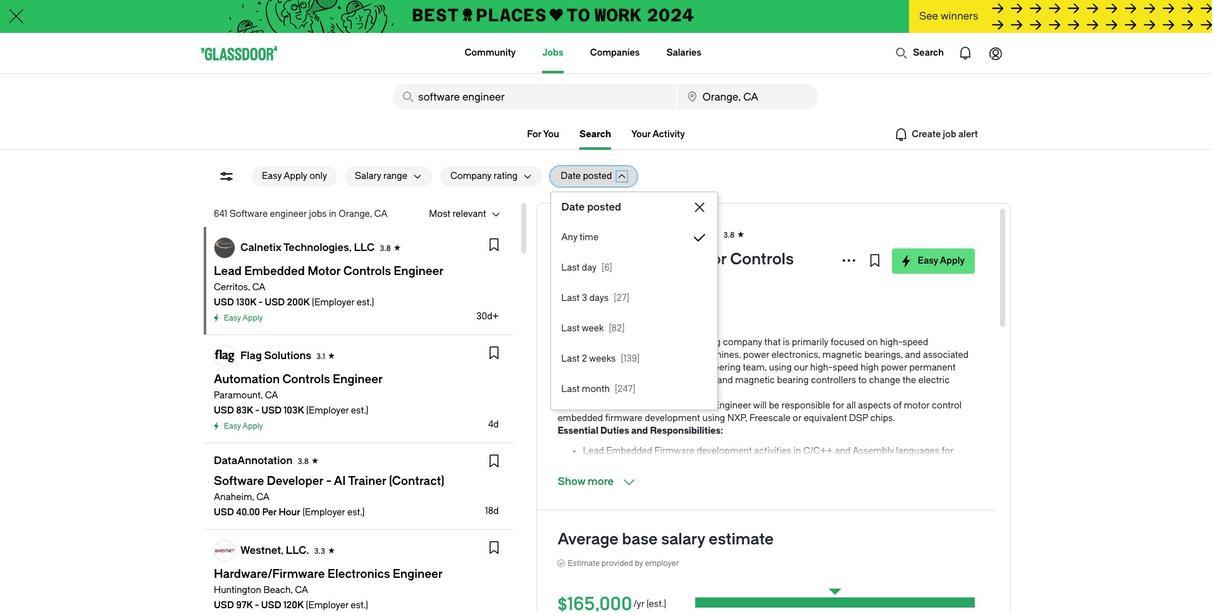 Task type: locate. For each thing, give the bounding box(es) containing it.
1 vertical spatial date posted
[[562, 201, 622, 213]]

llc down orange,
[[354, 242, 375, 254]]

permanent up the more
[[583, 459, 630, 470]]

0 horizontal spatial cerritos,
[[214, 282, 250, 293]]

1 horizontal spatial calnetix technologies, llc
[[585, 229, 719, 241]]

power up change
[[882, 363, 908, 374]]

embedded inside 'lead embedded firmware development activities in c/c++ and assembly languages for permanent magnet motors/generators control.'
[[607, 446, 653, 457]]

easy apply for flag solutions
[[224, 422, 263, 431]]

1 vertical spatial calnetix
[[241, 242, 282, 254]]

calnetix technologies, llc for calnetix technologies, llc logo in jobs list element
[[241, 242, 375, 254]]

lottie animation container image
[[414, 33, 466, 72], [414, 33, 466, 72], [951, 38, 981, 68], [981, 38, 1012, 68], [981, 38, 1012, 68], [896, 47, 909, 60]]

speed up associated
[[903, 337, 929, 348]]

in inside 'lead embedded firmware development activities in c/c++ and assembly languages for permanent magnet motors/generators control.'
[[794, 446, 802, 457]]

1 vertical spatial posted
[[588, 201, 622, 213]]

Search keyword field
[[393, 84, 677, 110]]

/yr (est.)
[[634, 600, 667, 610]]

lead for firmware
[[583, 446, 604, 457]]

and down engineering
[[718, 375, 733, 386]]

bearings,
[[865, 350, 904, 361]]

controls
[[731, 251, 794, 268], [676, 401, 712, 412]]

- inside cerritos, ca usd 130k - usd 200k (employer est.)
[[259, 298, 263, 308]]

in right jobs
[[329, 209, 337, 220]]

3.8
[[724, 231, 735, 240], [380, 244, 391, 253], [298, 458, 309, 467]]

most
[[429, 209, 451, 220]]

will left join
[[642, 363, 656, 374]]

0 vertical spatial power
[[744, 350, 770, 361]]

using
[[769, 363, 792, 374], [703, 413, 726, 424]]

last left day
[[562, 263, 580, 273]]

1 horizontal spatial controls
[[731, 251, 794, 268]]

lottie animation container image inside search button
[[896, 47, 909, 60]]

permanent inside 'lead embedded firmware development activities in c/c++ and assembly languages for permanent magnet motors/generators control.'
[[583, 459, 630, 470]]

0 vertical spatial for
[[833, 401, 845, 412]]

1 vertical spatial the
[[903, 375, 917, 386]]

(employer inside the paramount, ca usd 83k - usd 103k (employer est.)
[[306, 406, 349, 417]]

(est.)
[[647, 600, 667, 610]]

orange,
[[339, 209, 372, 220]]

0 vertical spatial magnetic
[[823, 350, 863, 361]]

magnet inside 'lead embedded firmware development activities in c/c++ and assembly languages for permanent magnet motors/generators control.'
[[632, 459, 664, 470]]

community
[[465, 47, 516, 58]]

technologies, up lead embedded motor controls engineer cerritos, ca at the top of page
[[628, 229, 696, 241]]

last for last 3 days [27]
[[562, 293, 580, 304]]

easy apply only button
[[252, 167, 337, 187]]

ca up usd 130k
[[252, 282, 266, 293]]

(employer
[[312, 298, 355, 308], [306, 406, 349, 417], [303, 508, 345, 518], [306, 601, 349, 612]]

community link
[[465, 33, 516, 73]]

0 vertical spatial 3.8
[[724, 231, 735, 240]]

(employer right usd 103k
[[306, 406, 349, 417]]

- inside the paramount, ca usd 83k - usd 103k (employer est.)
[[255, 406, 260, 417]]

1 vertical spatial will
[[754, 401, 767, 412]]

lead inside general purpose of job: calnetix is a design and manufacturing company that is primarily focused on high-speed permanent magnet synchronous machines, power electronics, magnetic bearings, and associated controls. candidate will join the engineering team, using our high-speed high power permanent magnet machines, power electronics, and magnetic bearing controllers to change the electric machine industry. the lead embedded motor controls engineer will be responsible for all aspects of motor control embedded firmware development using nxp, freescale or equivalent dsp chips. essential duties and responsibilities:
[[576, 401, 598, 412]]

date down search link
[[561, 171, 581, 182]]

permanent up controls.
[[558, 350, 604, 361]]

1 vertical spatial high-
[[811, 363, 833, 374]]

magnet down controls.
[[558, 375, 591, 386]]

magnetic down focused
[[823, 350, 863, 361]]

date up any
[[562, 201, 585, 213]]

- for flag
[[255, 406, 260, 417]]

1 vertical spatial magnetic
[[736, 375, 775, 386]]

cerritos, inside lead embedded motor controls engineer cerritos, ca
[[558, 287, 594, 298]]

is left a
[[595, 337, 602, 348]]

(employer for hour
[[303, 508, 345, 518]]

development up responsibilities:
[[645, 413, 701, 424]]

any
[[562, 232, 578, 243]]

calnetix
[[585, 229, 626, 241], [241, 242, 282, 254], [558, 337, 593, 348]]

speed up controllers
[[833, 363, 859, 374]]

dataannotation
[[214, 455, 293, 467]]

1 horizontal spatial llc
[[698, 229, 719, 241]]

lead embedded motor controls engineer cerritos, ca
[[558, 251, 794, 298]]

0 horizontal spatial 3.8
[[298, 458, 309, 467]]

0 vertical spatial development
[[645, 413, 701, 424]]

1 horizontal spatial technologies,
[[628, 229, 696, 241]]

paramount,
[[214, 391, 263, 401]]

0 horizontal spatial controls
[[676, 401, 712, 412]]

cerritos, up usd 130k
[[214, 282, 250, 293]]

llc
[[698, 229, 719, 241], [354, 242, 375, 254]]

641
[[214, 209, 227, 220]]

0 vertical spatial magnet
[[607, 350, 639, 361]]

ca inside the paramount, ca usd 83k - usd 103k (employer est.)
[[265, 391, 278, 401]]

last for last 2 weeks [139]
[[562, 354, 580, 365]]

calnetix technologies, llc logo image down '641' on the top of page
[[215, 238, 235, 258]]

0 horizontal spatial electronics,
[[667, 375, 716, 386]]

our
[[795, 363, 809, 374]]

[27]
[[614, 293, 630, 304]]

job:
[[644, 325, 663, 336]]

development inside general purpose of job: calnetix is a design and manufacturing company that is primarily focused on high-speed permanent magnet synchronous machines, power electronics, magnetic bearings, and associated controls. candidate will join the engineering team, using our high-speed high power permanent magnet machines, power electronics, and magnetic bearing controllers to change the electric machine industry. the lead embedded motor controls engineer will be responsible for all aspects of motor control embedded firmware development using nxp, freescale or equivalent dsp chips. essential duties and responsibilities:
[[645, 413, 701, 424]]

2 last from the top
[[562, 293, 580, 304]]

machines, up "industry."
[[593, 375, 636, 386]]

1 horizontal spatial electronics,
[[772, 350, 821, 361]]

development up motors/generators
[[697, 446, 753, 457]]

flag solutions
[[241, 350, 311, 362]]

2 horizontal spatial 3.8
[[724, 231, 735, 240]]

0 horizontal spatial power
[[638, 375, 665, 386]]

magnetic
[[823, 350, 863, 361], [736, 375, 775, 386]]

embedded up firmware
[[600, 401, 646, 412]]

calnetix inside general purpose of job: calnetix is a design and manufacturing company that is primarily focused on high-speed permanent magnet synchronous machines, power electronics, magnetic bearings, and associated controls. candidate will join the engineering team, using our high-speed high power permanent magnet machines, power electronics, and magnetic bearing controllers to change the electric machine industry. the lead embedded motor controls engineer will be responsible for all aspects of motor control embedded firmware development using nxp, freescale or equivalent dsp chips. essential duties and responsibilities:
[[558, 337, 593, 348]]

lead embedded firmware development activities in c/c++ and assembly languages for permanent magnet motors/generators control.
[[583, 446, 954, 470]]

for right languages
[[942, 446, 954, 457]]

using left nxp,
[[703, 413, 726, 424]]

technologies, inside jobs list element
[[284, 242, 352, 254]]

and right bearings, at the bottom right of the page
[[906, 350, 921, 361]]

languages
[[897, 446, 940, 457]]

- right usd 97k
[[255, 601, 259, 612]]

2 vertical spatial calnetix
[[558, 337, 593, 348]]

posted up time
[[588, 201, 622, 213]]

(employer for usd 200k
[[312, 298, 355, 308]]

jobs list element
[[204, 227, 514, 613]]

- right the "usd 83k"
[[255, 406, 260, 417]]

(employer inside huntington beach, ca usd 97k - usd 120k (employer est.)
[[306, 601, 349, 612]]

3 last from the top
[[562, 324, 580, 334]]

18d
[[486, 506, 499, 517]]

1 horizontal spatial calnetix technologies, llc logo image
[[559, 225, 579, 245]]

motors/generators
[[667, 459, 746, 470]]

cerritos, down last day [6]
[[558, 287, 594, 298]]

winners
[[941, 10, 979, 22]]

1 none field from the left
[[393, 84, 677, 110]]

1 horizontal spatial the
[[903, 375, 917, 386]]

ca
[[375, 209, 388, 220], [252, 282, 266, 293], [596, 287, 610, 298], [265, 391, 278, 401], [257, 493, 270, 503], [295, 586, 308, 596]]

0 vertical spatial -
[[259, 298, 263, 308]]

0 vertical spatial the
[[675, 363, 689, 374]]

date inside popup button
[[561, 171, 581, 182]]

0 vertical spatial calnetix technologies, llc
[[585, 229, 719, 241]]

lead down any time
[[558, 251, 595, 268]]

salary range
[[355, 171, 408, 182]]

search down see
[[914, 47, 945, 58]]

company
[[451, 171, 492, 182]]

nxp,
[[728, 413, 748, 424]]

2 vertical spatial easy apply
[[224, 422, 263, 431]]

beach,
[[264, 586, 293, 596]]

est.) inside "anaheim, ca usd 40.00 per hour (employer est.)"
[[348, 508, 365, 518]]

last for last week [82]
[[562, 324, 580, 334]]

1 last from the top
[[562, 263, 580, 273]]

5 last from the top
[[562, 384, 580, 395]]

0 vertical spatial technologies,
[[628, 229, 696, 241]]

llc down 'close dropdown' image at right
[[698, 229, 719, 241]]

1 horizontal spatial magnetic
[[823, 350, 863, 361]]

magnet
[[607, 350, 639, 361], [558, 375, 591, 386], [632, 459, 664, 470]]

last
[[562, 263, 580, 273], [562, 293, 580, 304], [562, 324, 580, 334], [562, 354, 580, 365], [562, 384, 580, 395]]

lead inside 'lead embedded firmware development activities in c/c++ and assembly languages for permanent magnet motors/generators control.'
[[583, 446, 604, 457]]

engineer inside lead embedded motor controls engineer cerritos, ca
[[558, 268, 625, 286]]

last left 2
[[562, 354, 580, 365]]

will left "be"
[[754, 401, 767, 412]]

1 horizontal spatial using
[[769, 363, 792, 374]]

the left electric
[[903, 375, 917, 386]]

cerritos, inside cerritos, ca usd 130k - usd 200k (employer est.)
[[214, 282, 250, 293]]

0 vertical spatial high-
[[881, 337, 903, 348]]

posted
[[583, 171, 612, 182], [588, 201, 622, 213]]

electronics, down engineering
[[667, 375, 716, 386]]

0 vertical spatial controls
[[731, 251, 794, 268]]

ca inside lead embedded motor controls engineer cerritos, ca
[[596, 287, 610, 298]]

0 horizontal spatial will
[[642, 363, 656, 374]]

paramount, ca usd 83k - usd 103k (employer est.)
[[214, 391, 369, 417]]

calnetix inside jobs list element
[[241, 242, 282, 254]]

1 horizontal spatial of
[[894, 401, 902, 412]]

engineer up nxp,
[[714, 401, 752, 412]]

1 vertical spatial embedded
[[600, 401, 646, 412]]

lottie animation container image
[[951, 38, 981, 68], [896, 47, 909, 60]]

calnetix technologies, llc logo image left time
[[559, 225, 579, 245]]

1 vertical spatial llc
[[354, 242, 375, 254]]

1 horizontal spatial in
[[794, 446, 802, 457]]

technologies, down jobs
[[284, 242, 352, 254]]

last week [82]
[[562, 324, 625, 334]]

0 horizontal spatial speed
[[833, 363, 859, 374]]

development
[[645, 413, 701, 424], [697, 446, 753, 457]]

0 vertical spatial engineer
[[558, 268, 625, 286]]

embedded
[[599, 251, 679, 268], [600, 401, 646, 412], [607, 446, 653, 457]]

1 horizontal spatial for
[[942, 446, 954, 457]]

(employer right "usd 200k" at left
[[312, 298, 355, 308]]

1 horizontal spatial speed
[[903, 337, 929, 348]]

calnetix down software
[[241, 242, 282, 254]]

salaries
[[667, 47, 702, 58]]

1 vertical spatial search
[[580, 129, 612, 140]]

firmware
[[655, 446, 695, 457]]

1 horizontal spatial cerritos,
[[558, 287, 594, 298]]

and right c/c++
[[836, 446, 851, 457]]

for left all
[[833, 401, 845, 412]]

date
[[561, 171, 581, 182], [562, 201, 585, 213]]

- right usd 130k
[[259, 298, 263, 308]]

est.) inside cerritos, ca usd 130k - usd 200k (employer est.)
[[357, 298, 374, 308]]

0 vertical spatial machines,
[[698, 350, 742, 361]]

(employer right the hour
[[303, 508, 345, 518]]

usd 120k
[[261, 601, 304, 612]]

motor inside lead embedded motor controls engineer cerritos, ca
[[683, 251, 727, 268]]

be
[[769, 401, 780, 412]]

high- up controllers
[[811, 363, 833, 374]]

of left motor
[[894, 401, 902, 412]]

permanent up electric
[[910, 363, 956, 374]]

in
[[329, 209, 337, 220], [794, 446, 802, 457]]

3.8 for calnetix technologies, llc logo in jobs list element
[[380, 244, 391, 253]]

llc for the right calnetix technologies, llc logo
[[698, 229, 719, 241]]

easy apply
[[919, 256, 965, 267], [224, 314, 263, 323], [224, 422, 263, 431]]

0 vertical spatial date
[[561, 171, 581, 182]]

calnetix up [6]
[[585, 229, 626, 241]]

lead down essential
[[583, 446, 604, 457]]

(employer inside "anaheim, ca usd 40.00 per hour (employer est.)"
[[303, 508, 345, 518]]

0 vertical spatial electronics,
[[772, 350, 821, 361]]

join
[[658, 363, 673, 374]]

ca up usd 103k
[[265, 391, 278, 401]]

calnetix technologies, llc up lead embedded motor controls engineer cerritos, ca at the top of page
[[585, 229, 719, 241]]

last for last day [6]
[[562, 263, 580, 273]]

hour
[[279, 508, 301, 518]]

in left c/c++
[[794, 446, 802, 457]]

calnetix down general
[[558, 337, 593, 348]]

only
[[310, 171, 327, 182]]

ca right beach,
[[295, 586, 308, 596]]

2 none field from the left
[[678, 84, 819, 110]]

motor down 'close dropdown' image at right
[[683, 251, 727, 268]]

power down join
[[638, 375, 665, 386]]

(employer inside cerritos, ca usd 130k - usd 200k (employer est.)
[[312, 298, 355, 308]]

ca inside huntington beach, ca usd 97k - usd 120k (employer est.)
[[295, 586, 308, 596]]

motor up responsibilities:
[[648, 401, 673, 412]]

0 vertical spatial using
[[769, 363, 792, 374]]

jobs
[[543, 47, 564, 58]]

0 vertical spatial embedded
[[599, 251, 679, 268]]

0 vertical spatial will
[[642, 363, 656, 374]]

1 vertical spatial easy apply
[[224, 314, 263, 323]]

0 vertical spatial of
[[634, 325, 643, 336]]

lead inside lead embedded motor controls engineer cerritos, ca
[[558, 251, 595, 268]]

last for last month [247]
[[562, 384, 580, 395]]

salary
[[662, 531, 706, 549]]

0 horizontal spatial is
[[595, 337, 602, 348]]

0 vertical spatial motor
[[683, 251, 727, 268]]

any time button
[[552, 223, 718, 253]]

0 horizontal spatial motor
[[648, 401, 673, 412]]

1 vertical spatial -
[[255, 406, 260, 417]]

month
[[582, 384, 610, 395]]

None field
[[393, 84, 677, 110], [678, 84, 819, 110]]

freescale
[[750, 413, 791, 424]]

embedded up [27]
[[599, 251, 679, 268]]

2 vertical spatial permanent
[[583, 459, 630, 470]]

2
[[582, 354, 588, 365]]

1 vertical spatial motor
[[648, 401, 673, 412]]

last up the
[[562, 384, 580, 395]]

2 vertical spatial lead
[[583, 446, 604, 457]]

1 horizontal spatial motor
[[683, 251, 727, 268]]

solutions
[[264, 350, 311, 362]]

machines, up engineering
[[698, 350, 742, 361]]

ca up per
[[257, 493, 270, 503]]

1 vertical spatial using
[[703, 413, 726, 424]]

manufacturing
[[659, 337, 721, 348]]

0 horizontal spatial for
[[833, 401, 845, 412]]

0 horizontal spatial calnetix technologies, llc
[[241, 242, 375, 254]]

calnetix technologies, llc inside jobs list element
[[241, 242, 375, 254]]

embedded down duties
[[607, 446, 653, 457]]

is right the that
[[784, 337, 790, 348]]

1 is from the left
[[595, 337, 602, 348]]

0 horizontal spatial calnetix technologies, llc logo image
[[215, 238, 235, 258]]

0 horizontal spatial magnetic
[[736, 375, 775, 386]]

1 vertical spatial in
[[794, 446, 802, 457]]

1 vertical spatial development
[[697, 446, 753, 457]]

electronics,
[[772, 350, 821, 361], [667, 375, 716, 386]]

- inside huntington beach, ca usd 97k - usd 120k (employer est.)
[[255, 601, 259, 612]]

2 horizontal spatial power
[[882, 363, 908, 374]]

1 horizontal spatial engineer
[[714, 401, 752, 412]]

company rating button
[[441, 167, 518, 187]]

easy
[[262, 171, 282, 182], [919, 256, 939, 267], [224, 314, 241, 323], [224, 422, 241, 431]]

1 horizontal spatial is
[[784, 337, 790, 348]]

magnet down design
[[607, 350, 639, 361]]

date posted inside date posted popup button
[[561, 171, 612, 182]]

search right you
[[580, 129, 612, 140]]

1 horizontal spatial none field
[[678, 84, 819, 110]]

llc inside jobs list element
[[354, 242, 375, 254]]

1 vertical spatial lead
[[576, 401, 598, 412]]

your activity
[[632, 129, 686, 140]]

for inside 'lead embedded firmware development activities in c/c++ and assembly languages for permanent magnet motors/generators control.'
[[942, 446, 954, 457]]

to
[[859, 375, 867, 386]]

embedded inside lead embedded motor controls engineer cerritos, ca
[[599, 251, 679, 268]]

0 horizontal spatial lottie animation container image
[[896, 47, 909, 60]]

engineer up the last 3 days [27]
[[558, 268, 625, 286]]

ca right 3 at the top
[[596, 287, 610, 298]]

speed
[[903, 337, 929, 348], [833, 363, 859, 374]]

calnetix technologies, llc logo image
[[559, 225, 579, 245], [215, 238, 235, 258]]

the right join
[[675, 363, 689, 374]]

power up team,
[[744, 350, 770, 361]]

purpose
[[595, 325, 632, 336]]

using up bearing
[[769, 363, 792, 374]]

2 vertical spatial embedded
[[607, 446, 653, 457]]

primarily
[[793, 337, 829, 348]]

posted down search link
[[583, 171, 612, 182]]

4 last from the top
[[562, 354, 580, 365]]

ca right orange,
[[375, 209, 388, 220]]

aspects
[[859, 401, 892, 412]]

lead up 'embedded'
[[576, 401, 598, 412]]

machine
[[558, 388, 595, 399]]

1 horizontal spatial high-
[[881, 337, 903, 348]]

0 horizontal spatial in
[[329, 209, 337, 220]]

of
[[634, 325, 643, 336], [894, 401, 902, 412]]

last left the week
[[562, 324, 580, 334]]

high- up bearings, at the bottom right of the page
[[881, 337, 903, 348]]

none field search location
[[678, 84, 819, 110]]

1 vertical spatial speed
[[833, 363, 859, 374]]

last left 3 at the top
[[562, 293, 580, 304]]

1 horizontal spatial 3.8
[[380, 244, 391, 253]]

3.8 for the right calnetix technologies, llc logo
[[724, 231, 735, 240]]

est.) inside the paramount, ca usd 83k - usd 103k (employer est.)
[[351, 406, 369, 417]]

1 horizontal spatial search
[[914, 47, 945, 58]]

1 vertical spatial for
[[942, 446, 954, 457]]

calnetix technologies, llc down '641 software engineer jobs in orange, ca'
[[241, 242, 375, 254]]

will
[[642, 363, 656, 374], [754, 401, 767, 412]]

electronics, up our
[[772, 350, 821, 361]]

range
[[384, 171, 408, 182]]

controls inside lead embedded motor controls engineer cerritos, ca
[[731, 251, 794, 268]]

date posted down search link
[[561, 171, 612, 182]]

c/c++
[[804, 446, 833, 457]]

power
[[744, 350, 770, 361], [882, 363, 908, 374], [638, 375, 665, 386]]

and down the job:
[[641, 337, 657, 348]]

magnetic down team,
[[736, 375, 775, 386]]

of left the job:
[[634, 325, 643, 336]]

1 vertical spatial engineer
[[714, 401, 752, 412]]

date posted up time
[[562, 201, 622, 213]]

by
[[635, 560, 643, 569]]

0 horizontal spatial technologies,
[[284, 242, 352, 254]]

(employer right usd 120k
[[306, 601, 349, 612]]

easy apply button
[[893, 249, 976, 274]]

0 vertical spatial posted
[[583, 171, 612, 182]]

none field search keyword
[[393, 84, 677, 110]]

2 vertical spatial magnet
[[632, 459, 664, 470]]

magnet down the firmware in the right of the page
[[632, 459, 664, 470]]

controls.
[[558, 363, 595, 374]]

candidate
[[597, 363, 640, 374]]

search
[[914, 47, 945, 58], [580, 129, 612, 140]]

duties
[[601, 426, 630, 437]]



Task type: vqa. For each thing, say whether or not it's contained in the screenshot.
ENGINEERING
yes



Task type: describe. For each thing, give the bounding box(es) containing it.
- for calnetix
[[259, 298, 263, 308]]

development inside 'lead embedded firmware development activities in c/c++ and assembly languages for permanent magnet motors/generators control.'
[[697, 446, 753, 457]]

0 vertical spatial calnetix
[[585, 229, 626, 241]]

0 vertical spatial in
[[329, 209, 337, 220]]

controllers
[[812, 375, 857, 386]]

2 vertical spatial power
[[638, 375, 665, 386]]

control
[[933, 401, 962, 412]]

days
[[590, 293, 609, 304]]

usd 97k
[[214, 601, 253, 612]]

industry.
[[597, 388, 632, 399]]

associated
[[924, 350, 969, 361]]

controls inside general purpose of job: calnetix is a design and manufacturing company that is primarily focused on high-speed permanent magnet synchronous machines, power electronics, magnetic bearings, and associated controls. candidate will join the engineering team, using our high-speed high power permanent magnet machines, power electronics, and magnetic bearing controllers to change the electric machine industry. the lead embedded motor controls engineer will be responsible for all aspects of motor control embedded firmware development using nxp, freescale or equivalent dsp chips. essential duties and responsibilities:
[[676, 401, 712, 412]]

embedded for firmware
[[607, 446, 653, 457]]

Search location field
[[678, 84, 819, 110]]

ca inside "anaheim, ca usd 40.00 per hour (employer est.)"
[[257, 493, 270, 503]]

anaheim,
[[214, 493, 254, 503]]

on
[[868, 337, 879, 348]]

1 vertical spatial magnet
[[558, 375, 591, 386]]

cerritos, ca usd 130k - usd 200k (employer est.)
[[214, 282, 374, 308]]

high
[[861, 363, 879, 374]]

calnetix technologies, llc logo image inside jobs list element
[[215, 238, 235, 258]]

westnet, llc. logo image
[[215, 541, 235, 562]]

posted inside popup button
[[583, 171, 612, 182]]

huntington beach, ca usd 97k - usd 120k (employer est.)
[[214, 586, 368, 612]]

average
[[558, 531, 619, 549]]

westnet,
[[241, 545, 284, 557]]

engineer inside general purpose of job: calnetix is a design and manufacturing company that is primarily focused on high-speed permanent magnet synchronous machines, power electronics, magnetic bearings, and associated controls. candidate will join the engineering team, using our high-speed high power permanent magnet machines, power electronics, and magnetic bearing controllers to change the electric machine industry. the lead embedded motor controls engineer will be responsible for all aspects of motor control embedded firmware development using nxp, freescale or equivalent dsp chips. essential duties and responsibilities:
[[714, 401, 752, 412]]

lead for motor
[[558, 251, 595, 268]]

embedded for motor
[[599, 251, 679, 268]]

llc.
[[286, 545, 309, 557]]

search button
[[890, 41, 951, 66]]

estimate
[[568, 560, 600, 569]]

0 horizontal spatial using
[[703, 413, 726, 424]]

1 horizontal spatial power
[[744, 350, 770, 361]]

3.3
[[314, 548, 325, 556]]

rating
[[494, 171, 518, 182]]

jobs link
[[543, 33, 564, 73]]

the
[[558, 401, 574, 412]]

est.) inside huntington beach, ca usd 97k - usd 120k (employer est.)
[[351, 601, 368, 612]]

/yr
[[634, 600, 645, 610]]

and inside 'lead embedded firmware development activities in c/c++ and assembly languages for permanent magnet motors/generators control.'
[[836, 446, 851, 457]]

usd 130k
[[214, 298, 256, 308]]

est.) for anaheim, ca usd 40.00 per hour (employer est.)
[[348, 508, 365, 518]]

your
[[632, 129, 651, 140]]

usd 40.00
[[214, 508, 260, 518]]

641 software engineer jobs in orange, ca
[[214, 209, 388, 220]]

3.1
[[317, 353, 325, 361]]

team,
[[743, 363, 767, 374]]

usd 83k
[[214, 406, 253, 417]]

2 is from the left
[[784, 337, 790, 348]]

last month [247]
[[562, 384, 636, 395]]

companies link
[[591, 33, 640, 73]]

for inside general purpose of job: calnetix is a design and manufacturing company that is primarily focused on high-speed permanent magnet synchronous machines, power electronics, magnetic bearings, and associated controls. candidate will join the engineering team, using our high-speed high power permanent magnet machines, power electronics, and magnetic bearing controllers to change the electric machine industry. the lead embedded motor controls engineer will be responsible for all aspects of motor control embedded firmware development using nxp, freescale or equivalent dsp chips. essential duties and responsibilities:
[[833, 401, 845, 412]]

easy apply inside button
[[919, 256, 965, 267]]

and down firmware
[[632, 426, 649, 437]]

4d
[[489, 420, 499, 431]]

anaheim, ca usd 40.00 per hour (employer est.)
[[214, 493, 365, 518]]

estimate
[[709, 531, 774, 549]]

software
[[230, 209, 268, 220]]

essential
[[558, 426, 599, 437]]

or
[[793, 413, 802, 424]]

llc for calnetix technologies, llc logo in jobs list element
[[354, 242, 375, 254]]

see
[[920, 10, 939, 22]]

1 horizontal spatial lottie animation container image
[[951, 38, 981, 68]]

[82]
[[609, 324, 625, 334]]

company
[[723, 337, 763, 348]]

est.) for cerritos, ca usd 130k - usd 200k (employer est.)
[[357, 298, 374, 308]]

lottie animation container image inside search button
[[896, 47, 909, 60]]

date posted list box
[[552, 223, 718, 405]]

for you
[[527, 129, 560, 140]]

dsp
[[850, 413, 869, 424]]

1 vertical spatial of
[[894, 401, 902, 412]]

search link
[[580, 127, 612, 142]]

search inside button
[[914, 47, 945, 58]]

1 vertical spatial date
[[562, 201, 585, 213]]

3
[[582, 293, 588, 304]]

base
[[623, 531, 658, 549]]

close dropdown image
[[693, 200, 708, 215]]

employer
[[645, 560, 679, 569]]

control.
[[748, 459, 780, 470]]

easy apply for calnetix technologies, llc
[[224, 314, 263, 323]]

most relevant button
[[419, 204, 486, 225]]

firmware
[[606, 413, 643, 424]]

1 vertical spatial power
[[882, 363, 908, 374]]

motor inside general purpose of job: calnetix is a design and manufacturing company that is primarily focused on high-speed permanent magnet synchronous machines, power electronics, magnetic bearings, and associated controls. candidate will join the engineering team, using our high-speed high power permanent magnet machines, power electronics, and magnetic bearing controllers to change the electric machine industry. the lead embedded motor controls engineer will be responsible for all aspects of motor control embedded firmware development using nxp, freescale or equivalent dsp chips. essential duties and responsibilities:
[[648, 401, 673, 412]]

calnetix technologies, llc for the right calnetix technologies, llc logo
[[585, 229, 719, 241]]

responsibilities:
[[650, 426, 724, 437]]

chips.
[[871, 413, 896, 424]]

provided
[[602, 560, 633, 569]]

a
[[604, 337, 609, 348]]

0 vertical spatial permanent
[[558, 350, 604, 361]]

est.) for paramount, ca usd 83k - usd 103k (employer est.)
[[351, 406, 369, 417]]

general purpose of job: calnetix is a design and manufacturing company that is primarily focused on high-speed permanent magnet synchronous machines, power electronics, magnetic bearings, and associated controls. candidate will join the engineering team, using our high-speed high power permanent magnet machines, power electronics, and magnetic bearing controllers to change the electric machine industry. the lead embedded motor controls engineer will be responsible for all aspects of motor control embedded firmware development using nxp, freescale or equivalent dsp chips. essential duties and responsibilities:
[[558, 325, 969, 437]]

activities
[[755, 446, 792, 457]]

usd 200k
[[265, 298, 310, 308]]

for
[[527, 129, 542, 140]]

embedded inside general purpose of job: calnetix is a design and manufacturing company that is primarily focused on high-speed permanent magnet synchronous machines, power electronics, magnetic bearings, and associated controls. candidate will join the engineering team, using our high-speed high power permanent magnet machines, power electronics, and magnetic bearing controllers to change the electric machine industry. the lead embedded motor controls engineer will be responsible for all aspects of motor control embedded firmware development using nxp, freescale or equivalent dsp chips. essential duties and responsibilities:
[[600, 401, 646, 412]]

2 vertical spatial 3.8
[[298, 458, 309, 467]]

embedded
[[558, 413, 603, 424]]

usd 103k
[[262, 406, 304, 417]]

open filter menu image
[[219, 169, 234, 184]]

your activity link
[[632, 127, 686, 142]]

1 vertical spatial permanent
[[910, 363, 956, 374]]

show more
[[558, 476, 614, 488]]

relevant
[[453, 209, 486, 220]]

more
[[588, 476, 614, 488]]

electric
[[919, 375, 950, 386]]

1 vertical spatial electronics,
[[667, 375, 716, 386]]

company rating
[[451, 171, 518, 182]]

technologies, for the right calnetix technologies, llc logo
[[628, 229, 696, 241]]

weeks
[[590, 354, 616, 365]]

focused
[[831, 337, 865, 348]]

huntington
[[214, 586, 261, 596]]

flag solutions logo image
[[215, 346, 235, 367]]

salary range button
[[345, 167, 408, 187]]

0 horizontal spatial the
[[675, 363, 689, 374]]

date posted button
[[551, 167, 612, 187]]

1 horizontal spatial machines,
[[698, 350, 742, 361]]

(employer for usd 103k
[[306, 406, 349, 417]]

companies
[[591, 47, 640, 58]]

show more button
[[558, 475, 637, 490]]

1 horizontal spatial will
[[754, 401, 767, 412]]

technologies, for calnetix technologies, llc logo in jobs list element
[[284, 242, 352, 254]]

0 vertical spatial speed
[[903, 337, 929, 348]]

[6]
[[602, 263, 613, 273]]

see winners link
[[910, 0, 1213, 34]]

1 vertical spatial machines,
[[593, 375, 636, 386]]

motor
[[905, 401, 930, 412]]

0 horizontal spatial search
[[580, 129, 612, 140]]

ca inside cerritos, ca usd 130k - usd 200k (employer est.)
[[252, 282, 266, 293]]

0 horizontal spatial high-
[[811, 363, 833, 374]]

day
[[582, 263, 597, 273]]

you
[[544, 129, 560, 140]]



